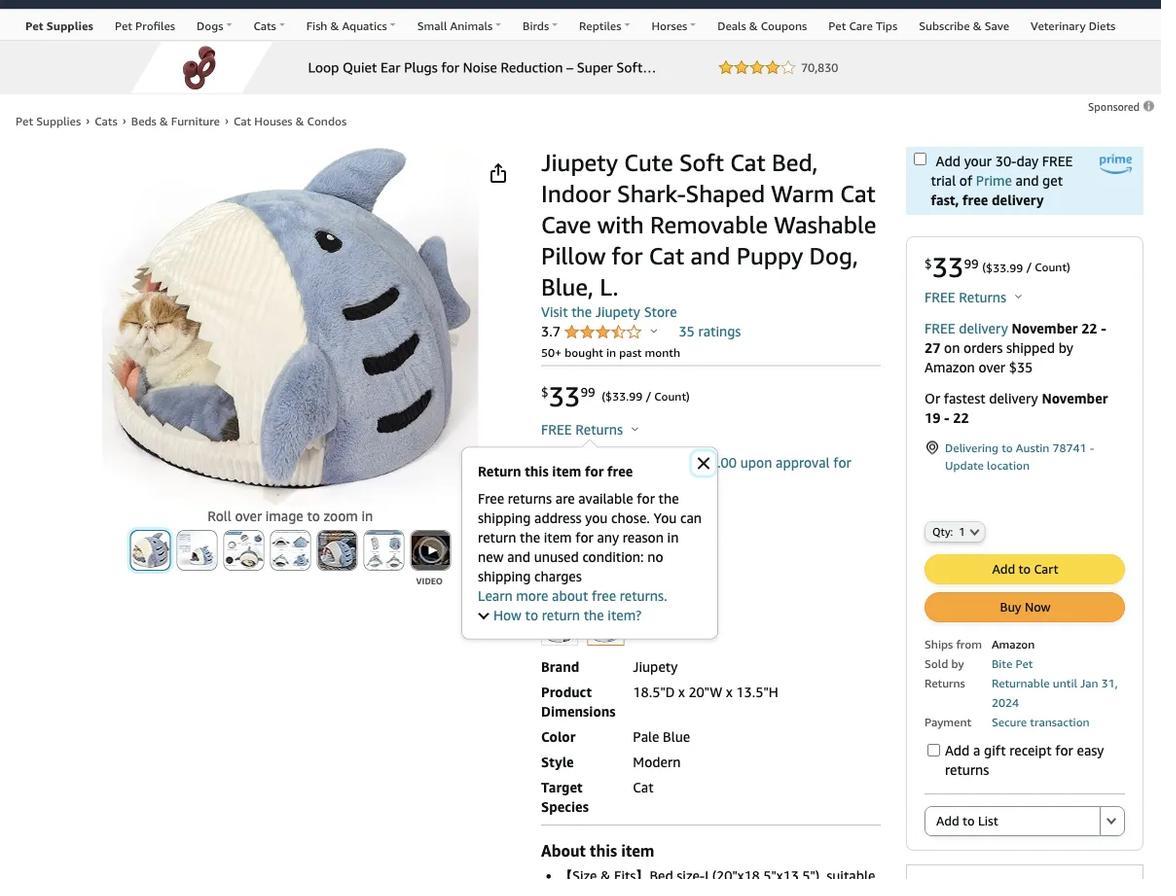 Task type: describe. For each thing, give the bounding box(es) containing it.
and get fast, free delivery
[[931, 173, 1063, 208]]

2024
[[992, 696, 1019, 710]]

add for add your 30-day free trial of
[[936, 153, 961, 169]]

the up you
[[658, 491, 679, 507]]

fish
[[306, 19, 327, 33]]

shark-
[[617, 180, 686, 208]]

jiupety for jiupety
[[633, 659, 678, 675]]

cart
[[1034, 562, 1058, 577]]

1 vertical spatial blue
[[663, 729, 690, 745]]

pet supplies link for beds & furniture link
[[16, 114, 81, 127]]

78741
[[1053, 441, 1087, 455]]

free
[[478, 491, 504, 507]]

horses link
[[641, 10, 707, 40]]

item?
[[608, 607, 642, 623]]

get
[[541, 455, 563, 471]]

unused
[[534, 549, 579, 565]]

for inside jiupety cute soft cat bed, indoor shark-shaped warm cat cave with removable washable pillow for cat and puppy dog, blue, l. visit the jiupety store
[[612, 242, 643, 270]]

dropdown image inside add to list option group
[[1107, 817, 1116, 825]]

27
[[925, 340, 941, 356]]

popover image for leftmost free returns 'button'
[[632, 427, 639, 432]]

0 horizontal spatial $ 33 99 ( $33.99 / count)
[[541, 380, 690, 413]]

dogs
[[197, 19, 223, 33]]

1 horizontal spatial $ 33 99 ( $33.99 / count)
[[925, 251, 1070, 284]]

pet inside 'bite pet returns'
[[1015, 657, 1033, 671]]

for up medium
[[575, 529, 593, 545]]

get
[[1042, 173, 1063, 189]]

visit the jiupety store link
[[541, 304, 677, 320]]

returns inside free returns are available for the shipping address you chose. you can return the item for any reason in new and unused condition: no shipping charges learn more about free returns.
[[508, 491, 552, 507]]

35 ratings
[[679, 324, 741, 340]]

subscribe
[[919, 19, 970, 33]]

22 inside november 22 - 27
[[1081, 320, 1097, 336]]

medium button
[[542, 540, 613, 569]]

until
[[1053, 677, 1077, 690]]

secure
[[992, 716, 1027, 729]]

beds & furniture link
[[131, 114, 220, 127]]

in inside free returns are available for the shipping address you chose. you can return the item for any reason in new and unused condition: no shipping charges learn more about free returns.
[[667, 529, 679, 545]]

visa.
[[595, 474, 624, 491]]

31,
[[1101, 677, 1118, 690]]

how to return the item?
[[493, 607, 642, 623]]

location
[[987, 459, 1030, 472]]

amazon inside upon approval for amazon visa.
[[541, 474, 591, 491]]

coupons
[[761, 19, 807, 33]]

& for deals
[[749, 19, 758, 33]]

0 horizontal spatial pale
[[583, 583, 611, 600]]

about
[[541, 842, 586, 861]]

november for november 22 - 27
[[1012, 320, 1078, 336]]

add to cart
[[992, 562, 1058, 577]]

houses
[[254, 114, 292, 127]]

cat down modern on the bottom
[[633, 780, 654, 796]]

you
[[585, 510, 608, 526]]

brand
[[541, 659, 579, 675]]

by inside the on orders shipped by amazon over $35
[[1059, 340, 1073, 356]]

1 vertical spatial jiupety
[[595, 304, 640, 320]]

return this item for free
[[478, 463, 633, 479]]

popover image for right free returns 'button'
[[1015, 294, 1022, 299]]

returnable until jan 31, 2024 payment
[[925, 677, 1118, 729]]

Add to Cart submit
[[926, 556, 1124, 584]]

popover image inside 3.7 button
[[651, 328, 658, 333]]

target species
[[541, 780, 589, 816]]

small
[[417, 19, 447, 33]]

amazon inside the on orders shipped by amazon over $35
[[925, 359, 975, 375]]

blue,
[[541, 273, 594, 301]]

returns.
[[620, 588, 667, 604]]

video
[[416, 576, 443, 586]]

free for leftmost free returns 'button'
[[541, 422, 572, 438]]

the inside dropdown button
[[584, 607, 604, 623]]

any
[[597, 529, 619, 545]]

store
[[644, 304, 677, 320]]

1 horizontal spatial free returns button
[[925, 288, 1022, 307]]

secure transaction
[[992, 716, 1090, 729]]

furniture
[[171, 114, 220, 127]]

1 x from the left
[[678, 685, 685, 701]]

0 vertical spatial dropdown image
[[970, 528, 980, 536]]

0 vertical spatial large
[[575, 513, 611, 529]]

pillow
[[541, 242, 606, 270]]

free inside and get fast, free delivery
[[963, 192, 988, 208]]

3 › from the left
[[225, 113, 229, 127]]

more
[[516, 588, 548, 604]]

to for add to cart
[[1019, 562, 1031, 577]]

jiupety for jiupety cute soft cat bed, indoor shark-shaped warm cat cave with removable washable pillow for cat and puppy dog, blue, l. visit the jiupety store
[[541, 148, 618, 177]]

prime link
[[976, 173, 1012, 189]]

to for how to return the item?
[[525, 607, 538, 623]]

1 horizontal spatial 33
[[932, 251, 964, 284]]

fast,
[[931, 192, 959, 208]]

- inside delivering to austin 78741 - update location
[[1090, 441, 1094, 455]]

cat houses & condos link
[[234, 114, 347, 127]]

indoor
[[541, 180, 611, 208]]

returnable
[[992, 677, 1050, 690]]

delivery inside and get fast, free delivery
[[992, 192, 1044, 208]]

0 vertical spatial blue
[[614, 583, 643, 600]]

3.7
[[541, 324, 564, 340]]

austin
[[1016, 441, 1049, 455]]

for up "chose."
[[637, 491, 655, 507]]

color
[[541, 729, 575, 745]]

jiupety cute soft cat bed, indoor shark-shaped warm cat cave with removable washable pillow for cat and puppy dog, blue, l. image
[[102, 147, 478, 507]]

pale blue
[[633, 729, 690, 745]]

1 vertical spatial delivery
[[959, 320, 1008, 336]]

- for 22
[[1101, 320, 1106, 336]]

returnable until jan 31, 2024 button
[[992, 675, 1118, 710]]

2 x from the left
[[726, 685, 733, 701]]

this for about
[[590, 842, 617, 861]]

0 horizontal spatial free returns button
[[541, 420, 639, 440]]

1 vertical spatial 33
[[549, 380, 580, 413]]

transaction
[[1030, 716, 1090, 729]]

care
[[849, 19, 873, 33]]

cats inside navigation navigation
[[253, 19, 276, 33]]

species
[[541, 800, 589, 816]]

buy now
[[1000, 600, 1051, 615]]

shipped
[[1006, 340, 1055, 356]]

item for return
[[552, 463, 581, 479]]

jan
[[1080, 677, 1098, 690]]

by inside ships from amazon sold by
[[951, 657, 964, 671]]

50+
[[541, 345, 562, 359]]

bite
[[992, 657, 1012, 671]]

option group for size: large
[[535, 535, 881, 574]]

supplies for pet supplies
[[46, 19, 93, 33]]

add for add a gift receipt for easy returns
[[945, 743, 970, 759]]

for inside upon approval for amazon visa.
[[833, 455, 851, 471]]

profiles
[[135, 19, 175, 33]]

day
[[1017, 153, 1039, 169]]

to left zoom
[[307, 509, 320, 525]]

0 vertical spatial $
[[925, 256, 932, 271]]

& for subscribe
[[973, 19, 982, 33]]

bought
[[565, 345, 603, 359]]

1 shipping from the top
[[478, 510, 531, 526]]

soft
[[679, 148, 724, 177]]

35
[[679, 324, 695, 340]]

and inside jiupety cute soft cat bed, indoor shark-shaped warm cat cave with removable washable pillow for cat and puppy dog, blue, l. visit the jiupety store
[[690, 242, 730, 270]]

1 horizontal spatial in
[[606, 345, 616, 359]]

about
[[552, 588, 588, 604]]

subscribe & save link
[[908, 10, 1020, 40]]

dimensions
[[541, 704, 616, 720]]

1 vertical spatial over
[[235, 509, 262, 525]]

washable
[[774, 211, 876, 239]]

november 22 - 27
[[925, 320, 1106, 356]]

shaped
[[686, 180, 765, 208]]

add for add to cart
[[992, 562, 1015, 577]]

free for free delivery "link"
[[925, 320, 955, 336]]

0 horizontal spatial $
[[541, 385, 549, 400]]

to for delivering to austin 78741 - update location
[[1002, 441, 1013, 455]]

2 shipping from the top
[[478, 568, 531, 584]]

address
[[534, 510, 582, 526]]

& for fish
[[330, 19, 339, 33]]

size:
[[543, 513, 571, 529]]

pet supplies link for fish & aquatics link
[[15, 10, 104, 40]]

1 horizontal spatial count)
[[1035, 261, 1070, 274]]

charges
[[534, 568, 582, 584]]

2 › from the left
[[122, 113, 126, 127]]

roll
[[208, 509, 231, 525]]

item inside free returns are available for the shipping address you chose. you can return the item for any reason in new and unused condition: no shipping charges learn more about free returns.
[[544, 529, 572, 545]]

1 vertical spatial pale
[[633, 729, 659, 745]]

item for about
[[621, 842, 655, 861]]

1 vertical spatial free
[[607, 463, 633, 479]]

free delivery link
[[925, 320, 1008, 336]]

cats inside pet supplies › cats › beds & furniture › cat houses & condos
[[95, 114, 117, 127]]

returns for right free returns 'button'
[[959, 289, 1006, 305]]

qty:
[[932, 526, 953, 539]]

chose.
[[611, 510, 650, 526]]

$0.00
[[701, 455, 737, 471]]

light grey image
[[542, 610, 577, 645]]

bite pet link
[[992, 657, 1033, 671]]

easy
[[1077, 743, 1104, 759]]

target
[[541, 780, 583, 796]]

deals
[[717, 19, 746, 33]]

dogs link
[[186, 10, 243, 40]]



Task type: vqa. For each thing, say whether or not it's contained in the screenshot.
the rightmost ›
yes



Task type: locate. For each thing, give the bounding box(es) containing it.
image
[[265, 509, 303, 525]]

1 vertical spatial pet supplies link
[[16, 114, 81, 127]]

1 horizontal spatial -
[[1090, 441, 1094, 455]]

18.5"d
[[633, 685, 675, 701]]

popover image up 'get $60 off instantly: pay $0.00'
[[632, 427, 639, 432]]

november up 78741
[[1042, 390, 1108, 406]]

free up available at the bottom
[[607, 463, 633, 479]]

ships
[[925, 638, 953, 652]]

pale up modern on the bottom
[[633, 729, 659, 745]]

past
[[619, 345, 642, 359]]

1 vertical spatial by
[[951, 657, 964, 671]]

$ down fast,
[[925, 256, 932, 271]]

l.
[[600, 273, 619, 301]]

0 vertical spatial $ 33 99 ( $33.99 / count)
[[925, 251, 1070, 284]]

1 horizontal spatial (
[[982, 261, 986, 274]]

2 vertical spatial jiupety
[[633, 659, 678, 675]]

$33.99 down past
[[605, 390, 643, 403]]

cat down removable
[[649, 242, 684, 270]]

option group for color: pale blue
[[535, 605, 881, 650]]

pet care tips
[[828, 19, 897, 33]]

the down color: pale blue
[[584, 607, 604, 623]]

add for add to list
[[936, 814, 959, 829]]

cat up shaped
[[730, 148, 766, 177]]

1 horizontal spatial free returns
[[925, 289, 1010, 305]]

33 up free delivery "link"
[[932, 251, 964, 284]]

return
[[478, 463, 521, 479]]

1 vertical spatial cats link
[[95, 114, 117, 127]]

approval
[[776, 455, 830, 471]]

1 vertical spatial shipping
[[478, 568, 531, 584]]

in left past
[[606, 345, 616, 359]]

cute
[[624, 148, 673, 177]]

free up item? on the bottom
[[592, 588, 616, 604]]

30-
[[995, 153, 1017, 169]]

x
[[678, 685, 685, 701], [726, 685, 733, 701]]

returns up the address
[[508, 491, 552, 507]]

learn more about free returns. link
[[478, 588, 667, 604]]

0 horizontal spatial 33
[[549, 380, 580, 413]]

add left list
[[936, 814, 959, 829]]

0 horizontal spatial -
[[944, 410, 950, 426]]

None checkbox
[[914, 153, 927, 165]]

Add to List radio
[[925, 807, 1100, 837]]

1 vertical spatial (
[[602, 390, 605, 403]]

by right shipped on the top
[[1059, 340, 1073, 356]]

1 vertical spatial $33.99
[[605, 390, 643, 403]]

free
[[963, 192, 988, 208], [607, 463, 633, 479], [592, 588, 616, 604]]

$ 33 99 ( $33.99 / count)
[[925, 251, 1070, 284], [541, 380, 690, 413]]

0 vertical spatial returns
[[959, 289, 1006, 305]]

reason
[[623, 529, 664, 545]]

cats link left fish
[[243, 10, 296, 40]]

0 vertical spatial -
[[1101, 320, 1106, 336]]

november inside november 19 - 22
[[1042, 390, 1108, 406]]

the right the visit
[[571, 304, 592, 320]]

about this item
[[541, 842, 655, 861]]

amazon down on on the top of page
[[925, 359, 975, 375]]

0 vertical spatial by
[[1059, 340, 1073, 356]]

$33.99
[[986, 261, 1023, 274], [605, 390, 643, 403]]

2 vertical spatial item
[[621, 842, 655, 861]]

add inside add your 30-day free trial of
[[936, 153, 961, 169]]

( up free delivery "link"
[[982, 261, 986, 274]]

0 horizontal spatial dropdown image
[[970, 528, 980, 536]]

in right zoom
[[362, 509, 373, 525]]

0 vertical spatial (
[[982, 261, 986, 274]]

the left the size: at left
[[520, 529, 540, 545]]

& left save
[[973, 19, 982, 33]]

popover image
[[1015, 294, 1022, 299], [651, 328, 658, 333], [632, 427, 639, 432]]

popover image up november 22 - 27
[[1015, 294, 1022, 299]]

return inside free returns are available for the shipping address you chose. you can return the item for any reason in new and unused condition: no shipping charges learn more about free returns.
[[478, 529, 516, 545]]

over down "orders"
[[978, 359, 1005, 375]]

cat left the houses
[[234, 114, 251, 127]]

popover image down store
[[651, 328, 658, 333]]

from
[[956, 638, 982, 652]]

& right fish
[[330, 19, 339, 33]]

None radio
[[1100, 807, 1125, 837]]

1 horizontal spatial 22
[[1081, 320, 1097, 336]]

return up the new
[[478, 529, 516, 545]]

item down the address
[[544, 529, 572, 545]]

2 vertical spatial returns
[[925, 677, 965, 690]]

prime
[[976, 173, 1012, 189]]

secure transaction button
[[992, 714, 1090, 730]]

1 vertical spatial supplies
[[36, 114, 81, 127]]

1 vertical spatial returns
[[945, 762, 989, 779]]

reptiles
[[579, 19, 621, 33]]

1 horizontal spatial 99
[[964, 256, 979, 271]]

0 horizontal spatial /
[[646, 390, 651, 403]]

/ up november 22 - 27
[[1026, 261, 1032, 274]]

free returns for right free returns 'button'
[[925, 289, 1010, 305]]

1 vertical spatial cats
[[95, 114, 117, 127]]

and inside free returns are available for the shipping address you chose. you can return the item for any reason in new and unused condition: no shipping charges learn more about free returns.
[[507, 549, 530, 565]]

returns
[[959, 289, 1006, 305], [575, 422, 623, 438], [925, 677, 965, 690]]

1 vertical spatial returns
[[575, 422, 623, 438]]

None submit
[[131, 531, 170, 570], [177, 531, 216, 570], [224, 531, 263, 570], [271, 531, 310, 570], [318, 531, 357, 570], [364, 531, 403, 570], [411, 531, 450, 570], [1101, 808, 1124, 836], [131, 531, 170, 570], [177, 531, 216, 570], [224, 531, 263, 570], [271, 531, 310, 570], [318, 531, 357, 570], [364, 531, 403, 570], [411, 531, 450, 570], [1101, 808, 1124, 836]]

amazon inside ships from amazon sold by
[[992, 638, 1035, 652]]

and down day on the top right of the page
[[1016, 173, 1039, 189]]

1 option group from the top
[[535, 535, 881, 574]]

veterinary diets link
[[1020, 10, 1126, 40]]

for left easy
[[1055, 743, 1073, 759]]

and right the new
[[507, 549, 530, 565]]

large
[[575, 513, 611, 529], [635, 546, 671, 563]]

upon
[[740, 455, 772, 471]]

$60
[[567, 455, 590, 471]]

instantly:
[[615, 455, 672, 471]]

large button
[[624, 540, 680, 569]]

free returns up free delivery "link"
[[925, 289, 1010, 305]]

free returns for leftmost free returns 'button'
[[541, 422, 626, 438]]

to down more
[[525, 607, 538, 623]]

1 horizontal spatial return
[[542, 607, 580, 623]]

item
[[552, 463, 581, 479], [544, 529, 572, 545], [621, 842, 655, 861]]

$ down 50+
[[541, 385, 549, 400]]

count) up november 22 - 27
[[1035, 261, 1070, 274]]

1 vertical spatial 99
[[580, 385, 595, 400]]

free inside add your 30-day free trial of
[[1042, 153, 1073, 169]]

learn
[[478, 588, 513, 604]]

1 vertical spatial /
[[646, 390, 651, 403]]

count) down month
[[654, 390, 690, 403]]

supplies inside pet supplies › cats › beds & furniture › cat houses & condos
[[36, 114, 81, 127]]

Add to List submit
[[926, 808, 1100, 836]]

( down 50+ bought in past month
[[602, 390, 605, 403]]

1 horizontal spatial and
[[690, 242, 730, 270]]

pet for pet profiles
[[115, 19, 132, 33]]

shipping down free
[[478, 510, 531, 526]]

buy
[[1000, 600, 1021, 615]]

cat inside pet supplies › cats › beds & furniture › cat houses & condos
[[234, 114, 251, 127]]

free down of at right
[[963, 192, 988, 208]]

november up shipped on the top
[[1012, 320, 1078, 336]]

available
[[578, 491, 633, 507]]

returns up off
[[575, 422, 623, 438]]

pet for pet care tips
[[828, 19, 846, 33]]

add inside option
[[936, 814, 959, 829]]

trial
[[931, 173, 956, 189]]

pet profiles link
[[104, 10, 186, 40]]

0 vertical spatial item
[[552, 463, 581, 479]]

1 vertical spatial $ 33 99 ( $33.99 / count)
[[541, 380, 690, 413]]

add up 'trial'
[[936, 153, 961, 169]]

99 down 'bought'
[[580, 385, 595, 400]]

returns down the a
[[945, 762, 989, 779]]

on
[[944, 340, 960, 356]]

Add a gift receipt for easy returns checkbox
[[927, 744, 940, 757]]

returns inside 'bite pet returns'
[[925, 677, 965, 690]]

expand image
[[478, 609, 489, 620]]

amazon down $60
[[541, 474, 591, 491]]

november inside november 22 - 27
[[1012, 320, 1078, 336]]

size: large
[[543, 513, 611, 529]]

to up location
[[1002, 441, 1013, 455]]

cats left beds
[[95, 114, 117, 127]]

0 vertical spatial pet supplies link
[[15, 10, 104, 40]]

1 horizontal spatial large
[[635, 546, 671, 563]]

1 vertical spatial amazon
[[541, 474, 591, 491]]

& right deals
[[749, 19, 758, 33]]

20"w
[[688, 685, 722, 701]]

supplies left beds
[[36, 114, 81, 127]]

by right sold
[[951, 657, 964, 671]]

1 vertical spatial free returns button
[[541, 420, 639, 440]]

2 horizontal spatial -
[[1101, 320, 1106, 336]]

free inside free returns are available for the shipping address you chose. you can return the item for any reason in new and unused condition: no shipping charges learn more about free returns.
[[592, 588, 616, 604]]

0 vertical spatial 99
[[964, 256, 979, 271]]

1 vertical spatial count)
[[654, 390, 690, 403]]

leave feedback on sponsored ad element
[[1088, 101, 1156, 113]]

cat up washable
[[840, 180, 876, 208]]

- inside november 19 - 22
[[944, 410, 950, 426]]

delivery up "orders"
[[959, 320, 1008, 336]]

1 horizontal spatial $33.99
[[986, 261, 1023, 274]]

free returns button up $60
[[541, 420, 639, 440]]

and down removable
[[690, 242, 730, 270]]

jiupety down l.
[[595, 304, 640, 320]]

returns inside add a gift receipt for easy returns
[[945, 762, 989, 779]]

this for return
[[525, 463, 549, 479]]

blue up item? on the bottom
[[614, 583, 643, 600]]

1 vertical spatial popover image
[[651, 328, 658, 333]]

return down about at the bottom of the page
[[542, 607, 580, 623]]

add left the a
[[945, 743, 970, 759]]

aquatics
[[342, 19, 387, 33]]

blue up modern on the bottom
[[663, 729, 690, 745]]

$33.99 up november 22 - 27
[[986, 261, 1023, 274]]

0 vertical spatial returns
[[508, 491, 552, 507]]

shipping
[[478, 510, 531, 526], [478, 568, 531, 584]]

1 horizontal spatial ›
[[122, 113, 126, 127]]

2 vertical spatial popover image
[[632, 427, 639, 432]]

2 horizontal spatial amazon
[[992, 638, 1035, 652]]

1 vertical spatial option group
[[535, 605, 881, 650]]

Buy Now submit
[[926, 594, 1124, 622]]

how to return the item? button
[[478, 606, 642, 625]]

supplies inside navigation navigation
[[46, 19, 93, 33]]

0 vertical spatial 33
[[932, 251, 964, 284]]

can
[[680, 510, 702, 526]]

pet inside pet supplies › cats › beds & furniture › cat houses & condos
[[16, 114, 33, 127]]

0 vertical spatial popover image
[[1015, 294, 1022, 299]]

and inside and get fast, free delivery
[[1016, 173, 1039, 189]]

0 horizontal spatial (
[[602, 390, 605, 403]]

1 vertical spatial return
[[542, 607, 580, 623]]

1 horizontal spatial this
[[590, 842, 617, 861]]

1 horizontal spatial $
[[925, 256, 932, 271]]

pet inside "link"
[[115, 19, 132, 33]]

reptiles link
[[568, 10, 641, 40]]

1 horizontal spatial cats link
[[243, 10, 296, 40]]

0 vertical spatial and
[[1016, 173, 1039, 189]]

condition:
[[582, 549, 644, 565]]

close image
[[698, 458, 710, 470]]

free for right free returns 'button'
[[925, 289, 955, 305]]

orders
[[964, 340, 1003, 356]]

supplies
[[46, 19, 93, 33], [36, 114, 81, 127]]

to inside option
[[962, 814, 975, 829]]

item right about
[[621, 842, 655, 861]]

to left list
[[962, 814, 975, 829]]

add to list option group
[[925, 807, 1125, 837]]

free delivery
[[925, 320, 1008, 336]]

2 horizontal spatial and
[[1016, 173, 1039, 189]]

for down with
[[612, 242, 643, 270]]

&
[[330, 19, 339, 33], [749, 19, 758, 33], [973, 19, 982, 33], [160, 114, 168, 127], [296, 114, 304, 127]]

delivery down $35
[[989, 390, 1038, 406]]

0 vertical spatial cats link
[[243, 10, 296, 40]]

0 vertical spatial this
[[525, 463, 549, 479]]

free returns button up free delivery
[[925, 288, 1022, 307]]

over inside the on orders shipped by amazon over $35
[[978, 359, 1005, 375]]

0 horizontal spatial and
[[507, 549, 530, 565]]

in down you
[[667, 529, 679, 545]]

cats link
[[243, 10, 296, 40], [95, 114, 117, 127]]

delivery down prime on the top right of page
[[992, 192, 1044, 208]]

add up buy
[[992, 562, 1015, 577]]

/ down month
[[646, 390, 651, 403]]

0 vertical spatial /
[[1026, 261, 1032, 274]]

large inside "button"
[[635, 546, 671, 563]]

pet supplies link down pet supplies
[[16, 114, 81, 127]]

& right the houses
[[296, 114, 304, 127]]

november 19 - 22
[[925, 390, 1108, 426]]

2 vertical spatial amazon
[[992, 638, 1035, 652]]

0 vertical spatial november
[[1012, 320, 1078, 336]]

supplies left pet profiles
[[46, 19, 93, 33]]

0 vertical spatial free
[[963, 192, 988, 208]]

0 vertical spatial return
[[478, 529, 516, 545]]

- inside november 22 - 27
[[1101, 320, 1106, 336]]

save
[[985, 19, 1009, 33]]

return inside dropdown button
[[542, 607, 580, 623]]

- for 19
[[944, 410, 950, 426]]

returns down sold
[[925, 677, 965, 690]]

option group
[[535, 535, 881, 574], [535, 605, 881, 650]]

on orders shipped by amazon over $35
[[925, 340, 1073, 375]]

cats link left beds
[[95, 114, 117, 127]]

medium
[[553, 546, 603, 563]]

large down reason
[[635, 546, 671, 563]]

0 horizontal spatial free returns
[[541, 422, 626, 438]]

get $60 off instantly: pay $0.00
[[541, 455, 737, 471]]

0 vertical spatial free returns button
[[925, 288, 1022, 307]]

add inside add a gift receipt for easy returns
[[945, 743, 970, 759]]

pet for pet supplies
[[25, 19, 43, 33]]

color:
[[543, 583, 580, 600]]

(
[[982, 261, 986, 274], [602, 390, 605, 403]]

product
[[541, 685, 592, 701]]

for up available at the bottom
[[585, 463, 604, 479]]

of
[[959, 173, 972, 189]]

over right roll
[[235, 509, 262, 525]]

option group down can
[[535, 535, 881, 574]]

2 option group from the top
[[535, 605, 881, 650]]

1 vertical spatial free returns
[[541, 422, 626, 438]]

returns up free delivery
[[959, 289, 1006, 305]]

3.7 button
[[541, 324, 658, 342]]

removable
[[650, 211, 768, 239]]

22 inside november 19 - 22
[[953, 410, 969, 426]]

1 vertical spatial november
[[1042, 390, 1108, 406]]

large down available at the bottom
[[575, 513, 611, 529]]

for right approval
[[833, 455, 851, 471]]

0 vertical spatial supplies
[[46, 19, 93, 33]]

to inside delivering to austin 78741 - update location
[[1002, 441, 1013, 455]]

or fastest delivery
[[925, 390, 1042, 406]]

1 horizontal spatial over
[[978, 359, 1005, 375]]

0 horizontal spatial count)
[[654, 390, 690, 403]]

jiupety up indoor
[[541, 148, 618, 177]]

1 horizontal spatial /
[[1026, 261, 1032, 274]]

free returns up $60
[[541, 422, 626, 438]]

over
[[978, 359, 1005, 375], [235, 509, 262, 525]]

0 horizontal spatial 99
[[580, 385, 595, 400]]

pale blue image
[[588, 610, 624, 645]]

1 vertical spatial 22
[[953, 410, 969, 426]]

this
[[525, 463, 549, 479], [590, 842, 617, 861]]

this right return
[[525, 463, 549, 479]]

deals & coupons
[[717, 19, 807, 33]]

amazon prime logo image
[[1100, 154, 1132, 174]]

dropdown image
[[970, 528, 980, 536], [1107, 817, 1116, 825]]

returns
[[508, 491, 552, 507], [945, 762, 989, 779]]

the inside jiupety cute soft cat bed, indoor shark-shaped warm cat cave with removable washable pillow for cat and puppy dog, blue, l. visit the jiupety store
[[571, 304, 592, 320]]

2 vertical spatial delivery
[[989, 390, 1038, 406]]

1 horizontal spatial returns
[[945, 762, 989, 779]]

1 horizontal spatial dropdown image
[[1107, 817, 1116, 825]]

for inside add a gift receipt for easy returns
[[1055, 743, 1073, 759]]

2 horizontal spatial ›
[[225, 113, 229, 127]]

& right beds
[[160, 114, 168, 127]]

2 horizontal spatial popover image
[[1015, 294, 1022, 299]]

2 horizontal spatial in
[[667, 529, 679, 545]]

2 vertical spatial -
[[1090, 441, 1094, 455]]

0 horizontal spatial blue
[[614, 583, 643, 600]]

0 vertical spatial amazon
[[925, 359, 975, 375]]

delivering to austin 78741 - update location
[[945, 441, 1094, 472]]

add to list
[[936, 814, 998, 829]]

puppy
[[736, 242, 803, 270]]

$35
[[1009, 359, 1033, 375]]

bite pet returns
[[925, 657, 1033, 690]]

diets
[[1089, 19, 1116, 33]]

0 horizontal spatial ›
[[86, 113, 90, 127]]

to for add to list
[[962, 814, 975, 829]]

jiupety
[[541, 148, 618, 177], [595, 304, 640, 320], [633, 659, 678, 675]]

0 horizontal spatial cats
[[95, 114, 117, 127]]

option group containing medium
[[535, 535, 881, 574]]

or
[[925, 390, 940, 406]]

pet supplies link left pet profiles
[[15, 10, 104, 40]]

0 vertical spatial count)
[[1035, 261, 1070, 274]]

to inside dropdown button
[[525, 607, 538, 623]]

1 vertical spatial -
[[944, 410, 950, 426]]

1 vertical spatial in
[[362, 509, 373, 525]]

1 horizontal spatial by
[[1059, 340, 1073, 356]]

0 horizontal spatial amazon
[[541, 474, 591, 491]]

supplies for pet supplies › cats › beds & furniture › cat houses & condos
[[36, 114, 81, 127]]

zoom
[[324, 509, 358, 525]]

november for november 19 - 22
[[1042, 390, 1108, 406]]

1 horizontal spatial cats
[[253, 19, 276, 33]]

0 vertical spatial $33.99
[[986, 261, 1023, 274]]

cave
[[541, 211, 591, 239]]

pet supplies link
[[15, 10, 104, 40], [16, 114, 81, 127]]

shipping up learn
[[478, 568, 531, 584]]

birds
[[523, 19, 549, 33]]

pale right 'color:'
[[583, 583, 611, 600]]

cats right the dogs link
[[253, 19, 276, 33]]

$ 33 99 ( $33.99 / count) down 50+ bought in past month
[[541, 380, 690, 413]]

0 horizontal spatial cats link
[[95, 114, 117, 127]]

ratings
[[698, 324, 741, 340]]

x right 20"w at the right bottom of page
[[726, 685, 733, 701]]

jiupety up 18.5"d
[[633, 659, 678, 675]]

returns for leftmost free returns 'button'
[[575, 422, 623, 438]]

0 vertical spatial free returns
[[925, 289, 1010, 305]]

pet
[[25, 19, 43, 33], [115, 19, 132, 33], [828, 19, 846, 33], [16, 114, 33, 127], [1015, 657, 1033, 671]]

navigation navigation
[[0, 0, 1161, 41]]

1 › from the left
[[86, 113, 90, 127]]

$ 33 99 ( $33.99 / count) up free delivery "link"
[[925, 251, 1070, 284]]

2 vertical spatial and
[[507, 549, 530, 565]]



